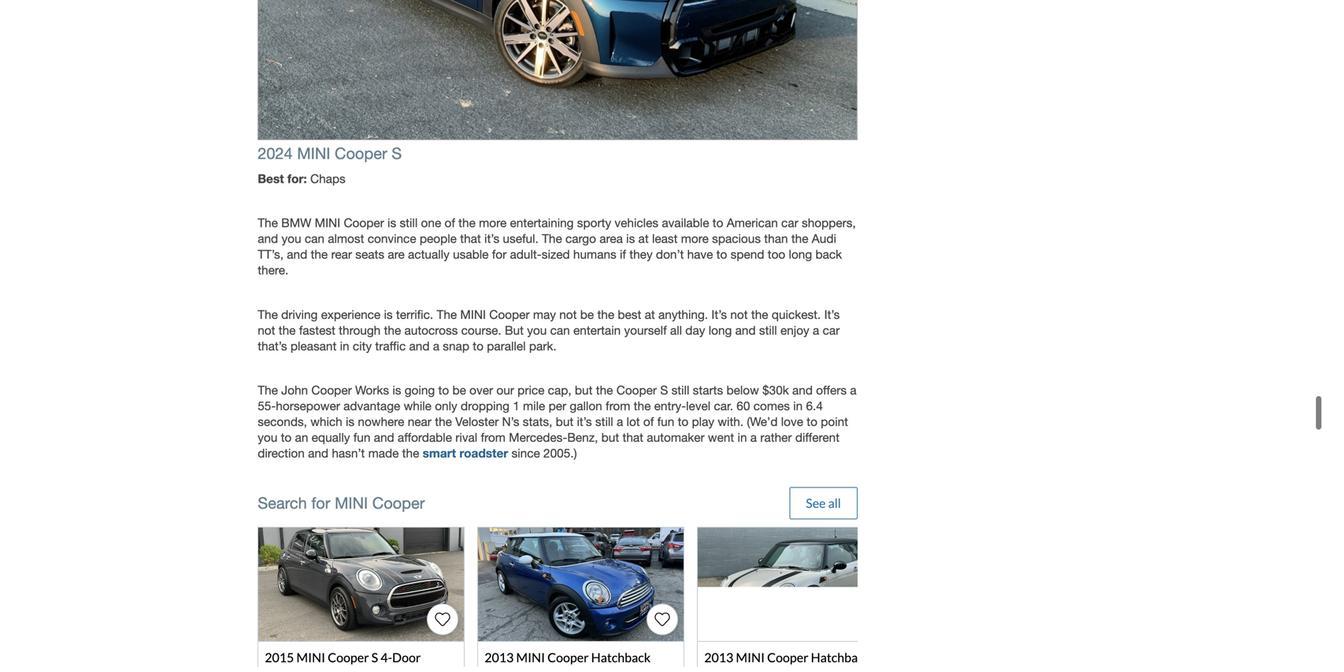 Task type: vqa. For each thing, say whether or not it's contained in the screenshot.
front on the right of the page
no



Task type: describe. For each thing, give the bounding box(es) containing it.
if
[[620, 248, 626, 262]]

is left "going"
[[393, 384, 401, 398]]

2005.)
[[544, 447, 577, 461]]

entry-
[[655, 399, 686, 413]]

hatchback for 2nd 2013 mini cooper hatchback link from right
[[592, 650, 651, 665]]

2024
[[258, 144, 293, 163]]

at inside the driving experience is terrific. the mini cooper may not be the best at anything. it's not the quickest. it's not the fastest through the autocross course. but you can entertain yourself all day long and still enjoy a car that's pleasant in city traffic and a snap to parallel park.
[[645, 308, 655, 322]]

for inside the bmw mini cooper is still one of the more entertaining sporty vehicles available to american car shoppers, and you can almost convince people that it's useful. the cargo area is at least more spacious than the audi tt's, and the rear seats are actually usable for adult-sized humans if they don't have to spend too long back there.
[[492, 248, 507, 262]]

terrific.
[[396, 308, 434, 322]]

best
[[258, 171, 284, 186]]

2 2013 mini cooper hatchback fwd image from the left
[[698, 528, 904, 641]]

through
[[339, 323, 381, 338]]

actually
[[408, 248, 450, 262]]

1 2013 mini cooper hatchback fwd image from the left
[[478, 528, 684, 641]]

point
[[821, 415, 849, 429]]

2 horizontal spatial not
[[731, 308, 748, 322]]

you inside the bmw mini cooper is still one of the more entertaining sporty vehicles available to american car shoppers, and you can almost convince people that it's useful. the cargo area is at least more spacious than the audi tt's, and the rear seats are actually usable for adult-sized humans if they don't have to spend too long back there.
[[282, 232, 301, 246]]

convince
[[368, 232, 417, 246]]

nowhere
[[358, 415, 405, 429]]

to inside the driving experience is terrific. the mini cooper may not be the best at anything. it's not the quickest. it's not the fastest through the autocross course. but you can entertain yourself all day long and still enjoy a car that's pleasant in city traffic and a snap to parallel park.
[[473, 339, 484, 353]]

hatchback for second 2013 mini cooper hatchback link from left
[[811, 650, 871, 665]]

the for experience
[[258, 308, 278, 322]]

s for 2024 mini cooper s
[[392, 144, 402, 163]]

be inside the driving experience is terrific. the mini cooper may not be the best at anything. it's not the quickest. it's not the fastest through the autocross course. but you can entertain yourself all day long and still enjoy a car that's pleasant in city traffic and a snap to parallel park.
[[581, 308, 594, 322]]

and up "tt's,"
[[258, 232, 278, 246]]

the driving experience is terrific. the mini cooper may not be the best at anything. it's not the quickest. it's not the fastest through the autocross course. but you can entertain yourself all day long and still enjoy a car that's pleasant in city traffic and a snap to parallel park.
[[258, 308, 840, 353]]

the left quickest.
[[752, 308, 769, 322]]

0 horizontal spatial more
[[479, 216, 507, 230]]

audi
[[812, 232, 837, 246]]

the for cooper
[[258, 384, 278, 398]]

experience
[[321, 308, 381, 322]]

1 2013 mini cooper hatchback link from the left
[[478, 527, 685, 667]]

best for: chaps
[[258, 171, 346, 186]]

2015
[[265, 650, 294, 665]]

they
[[630, 248, 653, 262]]

american
[[727, 216, 778, 230]]

1 vertical spatial all
[[829, 496, 842, 511]]

cargo
[[566, 232, 596, 246]]

level
[[686, 399, 711, 413]]

john
[[281, 384, 308, 398]]

anything.
[[659, 308, 709, 322]]

0 horizontal spatial fun
[[354, 431, 371, 445]]

affordable
[[398, 431, 452, 445]]

it's inside the john cooper works is going to be over our price cap, but the cooper s still starts below $30k and offers a 55-horsepower advantage while only dropping 1 mile per gallon from the entry-level car. 60 comes in 6.4 seconds, which is nowhere near the veloster n's stats, but it's still a lot of fun to play with. (we'd love to point you to an equally fun and affordable rival from mercedes-benz, but that automaker went in a rather different direction and hasn't made the
[[577, 415, 592, 429]]

humans
[[574, 248, 617, 262]]

play
[[692, 415, 715, 429]]

is down "vehicles"
[[627, 232, 635, 246]]

still inside the driving experience is terrific. the mini cooper may not be the best at anything. it's not the quickest. it's not the fastest through the autocross course. but you can entertain yourself all day long and still enjoy a car that's pleasant in city traffic and a snap to parallel park.
[[760, 323, 778, 338]]

over
[[470, 384, 493, 398]]

enjoy
[[781, 323, 810, 338]]

benz,
[[568, 431, 598, 445]]

the down the driving
[[279, 323, 296, 338]]

to up automaker
[[678, 415, 689, 429]]

2013 for 1st 2013 mini cooper hatchback fwd image from the right
[[705, 650, 734, 665]]

car.
[[714, 399, 734, 413]]

best
[[618, 308, 642, 322]]

long inside the bmw mini cooper is still one of the more entertaining sporty vehicles available to american car shoppers, and you can almost convince people that it's useful. the cargo area is at least more spacious than the audi tt's, and the rear seats are actually usable for adult-sized humans if they don't have to spend too long back there.
[[789, 248, 813, 262]]

back
[[816, 248, 843, 262]]

almost
[[328, 232, 364, 246]]

and up "made" on the bottom of page
[[374, 431, 395, 445]]

day
[[686, 323, 706, 338]]

still up entry- on the bottom
[[672, 384, 690, 398]]

don't
[[656, 248, 684, 262]]

entertaining
[[510, 216, 574, 230]]

you inside the john cooper works is going to be over our price cap, but the cooper s still starts below $30k and offers a 55-horsepower advantage while only dropping 1 mile per gallon from the entry-level car. 60 comes in 6.4 seconds, which is nowhere near the veloster n's stats, but it's still a lot of fun to play with. (we'd love to point you to an equally fun and affordable rival from mercedes-benz, but that automaker went in a rather different direction and hasn't made the
[[258, 431, 278, 445]]

one
[[421, 216, 441, 230]]

rather
[[761, 431, 792, 445]]

and down autocross
[[409, 339, 430, 353]]

below
[[727, 384, 759, 398]]

direction
[[258, 447, 305, 461]]

and left "enjoy"
[[736, 323, 756, 338]]

seats
[[356, 248, 385, 262]]

0 horizontal spatial but
[[556, 415, 574, 429]]

the left rear at left
[[311, 248, 328, 262]]

in inside the driving experience is terrific. the mini cooper may not be the best at anything. it's not the quickest. it's not the fastest through the autocross course. but you can entertain yourself all day long and still enjoy a car that's pleasant in city traffic and a snap to parallel park.
[[340, 339, 350, 353]]

cap,
[[548, 384, 572, 398]]

stats,
[[523, 415, 553, 429]]

mini inside the bmw mini cooper is still one of the more entertaining sporty vehicles available to american car shoppers, and you can almost convince people that it's useful. the cargo area is at least more spacious than the audi tt's, and the rear seats are actually usable for adult-sized humans if they don't have to spend too long back there.
[[315, 216, 341, 230]]

that's
[[258, 339, 287, 353]]

a left lot
[[617, 415, 624, 429]]

2 2013 mini cooper hatchback from the left
[[705, 650, 871, 667]]

60
[[737, 399, 751, 413]]

a down autocross
[[433, 339, 440, 353]]

still down gallon
[[596, 415, 614, 429]]

long inside the driving experience is terrific. the mini cooper may not be the best at anything. it's not the quickest. it's not the fastest through the autocross course. but you can entertain yourself all day long and still enjoy a car that's pleasant in city traffic and a snap to parallel park.
[[709, 323, 732, 338]]

only
[[435, 399, 458, 413]]

2013 for first 2013 mini cooper hatchback fwd image from the left
[[485, 650, 514, 665]]

yourself
[[624, 323, 667, 338]]

have
[[688, 248, 713, 262]]

offers
[[817, 384, 847, 398]]

available
[[662, 216, 710, 230]]

smart roadster link
[[423, 446, 508, 461]]

mercedes-
[[509, 431, 568, 445]]

seconds,
[[258, 415, 307, 429]]

fastest
[[299, 323, 336, 338]]

1 horizontal spatial but
[[575, 384, 593, 398]]

adult-
[[510, 248, 542, 262]]

of inside the bmw mini cooper is still one of the more entertaining sporty vehicles available to american car shoppers, and you can almost convince people that it's useful. the cargo area is at least more spacious than the audi tt's, and the rear seats are actually usable for adult-sized humans if they don't have to spend too long back there.
[[445, 216, 455, 230]]

for:
[[288, 171, 307, 186]]

chaps
[[310, 172, 346, 186]]

course.
[[462, 323, 502, 338]]

traffic
[[375, 339, 406, 353]]

there.
[[258, 263, 289, 278]]

which
[[311, 415, 343, 429]]

to up the spacious
[[713, 216, 724, 230]]

2 vertical spatial but
[[602, 431, 620, 445]]

at inside the bmw mini cooper is still one of the more entertaining sporty vehicles available to american car shoppers, and you can almost convince people that it's useful. the cargo area is at least more spacious than the audi tt's, and the rear seats are actually usable for adult-sized humans if they don't have to spend too long back there.
[[639, 232, 649, 246]]

advantage
[[344, 399, 401, 413]]

is right which
[[346, 415, 355, 429]]

n's
[[502, 415, 520, 429]]

starts
[[693, 384, 724, 398]]

and down equally at left
[[308, 447, 329, 461]]

a right "enjoy"
[[813, 323, 820, 338]]

that inside the bmw mini cooper is still one of the more entertaining sporty vehicles available to american car shoppers, and you can almost convince people that it's useful. the cargo area is at least more spacious than the audi tt's, and the rear seats are actually usable for adult-sized humans if they don't have to spend too long back there.
[[460, 232, 481, 246]]

tt's,
[[258, 248, 284, 262]]

different
[[796, 431, 840, 445]]

with.
[[718, 415, 744, 429]]

too
[[768, 248, 786, 262]]

may
[[533, 308, 556, 322]]

1 horizontal spatial more
[[681, 232, 709, 246]]

the up lot
[[634, 399, 651, 413]]

near
[[408, 415, 432, 429]]

2024 mini cooper s
[[258, 144, 402, 163]]



Task type: locate. For each thing, give the bounding box(es) containing it.
0 horizontal spatial for
[[312, 494, 331, 512]]

2 horizontal spatial but
[[602, 431, 620, 445]]

0 vertical spatial of
[[445, 216, 455, 230]]

1 horizontal spatial can
[[551, 323, 570, 338]]

the up 55-
[[258, 384, 278, 398]]

you inside the driving experience is terrific. the mini cooper may not be the best at anything. it's not the quickest. it's not the fastest through the autocross course. but you can entertain yourself all day long and still enjoy a car that's pleasant in city traffic and a snap to parallel park.
[[527, 323, 547, 338]]

1 vertical spatial more
[[681, 232, 709, 246]]

of right one
[[445, 216, 455, 230]]

to down the spacious
[[717, 248, 728, 262]]

2 vertical spatial you
[[258, 431, 278, 445]]

2013 mini cooper hatchback link
[[478, 527, 685, 667], [698, 527, 905, 667]]

0 vertical spatial all
[[671, 323, 682, 338]]

1 vertical spatial of
[[644, 415, 654, 429]]

the up the sized
[[542, 232, 562, 246]]

1 vertical spatial s
[[661, 384, 668, 398]]

comes
[[754, 399, 790, 413]]

2 it's from the left
[[825, 308, 840, 322]]

0 horizontal spatial that
[[460, 232, 481, 246]]

1 horizontal spatial 2013 mini cooper hatchback link
[[698, 527, 905, 667]]

1 vertical spatial at
[[645, 308, 655, 322]]

and right "tt's,"
[[287, 248, 308, 262]]

0 horizontal spatial 2013 mini cooper hatchback fwd image
[[478, 528, 684, 641]]

in left the city
[[340, 339, 350, 353]]

s
[[392, 144, 402, 163], [661, 384, 668, 398], [372, 650, 378, 665]]

sized
[[542, 248, 570, 262]]

a
[[813, 323, 820, 338], [433, 339, 440, 353], [851, 384, 857, 398], [617, 415, 624, 429], [751, 431, 757, 445]]

bmw
[[281, 216, 312, 230]]

1 horizontal spatial you
[[282, 232, 301, 246]]

0 vertical spatial s
[[392, 144, 402, 163]]

not right anything.
[[731, 308, 748, 322]]

the up gallon
[[596, 384, 613, 398]]

long right too
[[789, 248, 813, 262]]

all inside the driving experience is terrific. the mini cooper may not be the best at anything. it's not the quickest. it's not the fastest through the autocross course. but you can entertain yourself all day long and still enjoy a car that's pleasant in city traffic and a snap to parallel park.
[[671, 323, 682, 338]]

at up yourself
[[645, 308, 655, 322]]

1 vertical spatial car
[[823, 323, 840, 338]]

0 vertical spatial it's
[[485, 232, 500, 246]]

55-
[[258, 399, 276, 413]]

of right lot
[[644, 415, 654, 429]]

mini inside 2015 mini cooper s 4-door
[[297, 650, 325, 665]]

to down course.
[[473, 339, 484, 353]]

1 vertical spatial but
[[556, 415, 574, 429]]

entertain
[[574, 323, 621, 338]]

not right may on the top of page
[[560, 308, 577, 322]]

1 horizontal spatial not
[[560, 308, 577, 322]]

for left adult-
[[492, 248, 507, 262]]

1 horizontal spatial for
[[492, 248, 507, 262]]

to down 6.4
[[807, 415, 818, 429]]

0 horizontal spatial can
[[305, 232, 325, 246]]

more up useful.
[[479, 216, 507, 230]]

rival
[[456, 431, 478, 445]]

0 vertical spatial in
[[340, 339, 350, 353]]

to
[[713, 216, 724, 230], [717, 248, 728, 262], [473, 339, 484, 353], [439, 384, 449, 398], [678, 415, 689, 429], [807, 415, 818, 429], [281, 431, 292, 445]]

the inside the john cooper works is going to be over our price cap, but the cooper s still starts below $30k and offers a 55-horsepower advantage while only dropping 1 mile per gallon from the entry-level car. 60 comes in 6.4 seconds, which is nowhere near the veloster n's stats, but it's still a lot of fun to play with. (we'd love to point you to an equally fun and affordable rival from mercedes-benz, but that automaker went in a rather different direction and hasn't made the
[[258, 384, 278, 398]]

0 vertical spatial you
[[282, 232, 301, 246]]

0 horizontal spatial from
[[481, 431, 506, 445]]

car up than
[[782, 216, 799, 230]]

quickest.
[[772, 308, 821, 322]]

hasn't
[[332, 447, 365, 461]]

smart
[[423, 446, 456, 461]]

mini
[[297, 144, 331, 163], [315, 216, 341, 230], [461, 308, 486, 322], [335, 494, 368, 512], [297, 650, 325, 665], [516, 650, 545, 665], [736, 650, 765, 665]]

1 vertical spatial for
[[312, 494, 331, 512]]

is
[[388, 216, 397, 230], [627, 232, 635, 246], [384, 308, 393, 322], [393, 384, 401, 398], [346, 415, 355, 429]]

1 vertical spatial can
[[551, 323, 570, 338]]

1 horizontal spatial it's
[[577, 415, 592, 429]]

that inside the john cooper works is going to be over our price cap, but the cooper s still starts below $30k and offers a 55-horsepower advantage while only dropping 1 mile per gallon from the entry-level car. 60 comes in 6.4 seconds, which is nowhere near the veloster n's stats, but it's still a lot of fun to play with. (we'd love to point you to an equally fun and affordable rival from mercedes-benz, but that automaker went in a rather different direction and hasn't made the
[[623, 431, 644, 445]]

2 horizontal spatial you
[[527, 323, 547, 338]]

s inside the john cooper works is going to be over our price cap, but the cooper s still starts below $30k and offers a 55-horsepower advantage while only dropping 1 mile per gallon from the entry-level car. 60 comes in 6.4 seconds, which is nowhere near the veloster n's stats, but it's still a lot of fun to play with. (we'd love to point you to an equally fun and affordable rival from mercedes-benz, but that automaker went in a rather different direction and hasn't made the
[[661, 384, 668, 398]]

be up only
[[453, 384, 466, 398]]

0 vertical spatial at
[[639, 232, 649, 246]]

can inside the driving experience is terrific. the mini cooper may not be the best at anything. it's not the quickest. it's not the fastest through the autocross course. but you can entertain yourself all day long and still enjoy a car that's pleasant in city traffic and a snap to parallel park.
[[551, 323, 570, 338]]

1 horizontal spatial that
[[623, 431, 644, 445]]

1 horizontal spatial s
[[392, 144, 402, 163]]

the for mini
[[258, 216, 278, 230]]

the up usable
[[459, 216, 476, 230]]

1 vertical spatial from
[[481, 431, 506, 445]]

fun down entry- on the bottom
[[658, 415, 675, 429]]

be up entertain
[[581, 308, 594, 322]]

the down only
[[435, 415, 452, 429]]

0 horizontal spatial hatchback
[[592, 650, 651, 665]]

driving
[[281, 308, 318, 322]]

1 horizontal spatial car
[[823, 323, 840, 338]]

0 horizontal spatial in
[[340, 339, 350, 353]]

city
[[353, 339, 372, 353]]

see all link
[[790, 487, 858, 520]]

be inside the john cooper works is going to be over our price cap, but the cooper s still starts below $30k and offers a 55-horsepower advantage while only dropping 1 mile per gallon from the entry-level car. 60 comes in 6.4 seconds, which is nowhere near the veloster n's stats, but it's still a lot of fun to play with. (we'd love to point you to an equally fun and affordable rival from mercedes-benz, but that automaker went in a rather different direction and hasn't made the
[[453, 384, 466, 398]]

s inside 2015 mini cooper s 4-door
[[372, 650, 378, 665]]

it's down gallon
[[577, 415, 592, 429]]

the bmw mini cooper is still one of the more entertaining sporty vehicles available to american car shoppers, and you can almost convince people that it's useful. the cargo area is at least more spacious than the audi tt's, and the rear seats are actually usable for adult-sized humans if they don't have to spend too long back there.
[[258, 216, 856, 278]]

1 horizontal spatial of
[[644, 415, 654, 429]]

1 it's from the left
[[712, 308, 727, 322]]

the left bmw
[[258, 216, 278, 230]]

from up lot
[[606, 399, 631, 413]]

0 horizontal spatial it's
[[485, 232, 500, 246]]

0 horizontal spatial it's
[[712, 308, 727, 322]]

smart roadster since 2005.)
[[423, 446, 577, 461]]

search
[[258, 494, 307, 512]]

made
[[368, 447, 399, 461]]

but down per
[[556, 415, 574, 429]]

the up traffic
[[384, 323, 401, 338]]

you down bmw
[[282, 232, 301, 246]]

spacious
[[712, 232, 761, 246]]

the left the driving
[[258, 308, 278, 322]]

1
[[513, 399, 520, 413]]

s for 2015 mini cooper s 4-door
[[372, 650, 378, 665]]

still inside the bmw mini cooper is still one of the more entertaining sporty vehicles available to american car shoppers, and you can almost convince people that it's useful. the cargo area is at least more spacious than the audi tt's, and the rear seats are actually usable for adult-sized humans if they don't have to spend too long back there.
[[400, 216, 418, 230]]

long right day
[[709, 323, 732, 338]]

1 horizontal spatial be
[[581, 308, 594, 322]]

1 horizontal spatial from
[[606, 399, 631, 413]]

0 horizontal spatial 2013
[[485, 650, 514, 665]]

you
[[282, 232, 301, 246], [527, 323, 547, 338], [258, 431, 278, 445]]

2 horizontal spatial in
[[794, 399, 803, 413]]

$30k
[[763, 384, 789, 398]]

hatchback
[[592, 650, 651, 665], [811, 650, 871, 665]]

1 horizontal spatial 2013 mini cooper hatchback fwd image
[[698, 528, 904, 641]]

since
[[512, 447, 540, 461]]

rear
[[331, 248, 352, 262]]

2 vertical spatial in
[[738, 431, 747, 445]]

a down (we'd
[[751, 431, 757, 445]]

1 horizontal spatial long
[[789, 248, 813, 262]]

the right than
[[792, 232, 809, 246]]

horsepower
[[276, 399, 340, 413]]

2013
[[485, 650, 514, 665], [705, 650, 734, 665]]

you up direction
[[258, 431, 278, 445]]

fun up hasn't at the left of page
[[354, 431, 371, 445]]

car inside the driving experience is terrific. the mini cooper may not be the best at anything. it's not the quickest. it's not the fastest through the autocross course. but you can entertain yourself all day long and still enjoy a car that's pleasant in city traffic and a snap to parallel park.
[[823, 323, 840, 338]]

autocross
[[405, 323, 458, 338]]

0 vertical spatial for
[[492, 248, 507, 262]]

cooper inside the bmw mini cooper is still one of the more entertaining sporty vehicles available to american car shoppers, and you can almost convince people that it's useful. the cargo area is at least more spacious than the audi tt's, and the rear seats are actually usable for adult-sized humans if they don't have to spend too long back there.
[[344, 216, 384, 230]]

0 vertical spatial long
[[789, 248, 813, 262]]

automaker
[[647, 431, 705, 445]]

2 2013 from the left
[[705, 650, 734, 665]]

2013 mini cooper hatchback
[[485, 650, 651, 667], [705, 650, 871, 667]]

2015 mini cooper s 4-door
[[265, 650, 421, 667]]

than
[[765, 232, 788, 246]]

you up the park.
[[527, 323, 547, 338]]

in
[[340, 339, 350, 353], [794, 399, 803, 413], [738, 431, 747, 445]]

see
[[806, 496, 826, 511]]

0 horizontal spatial 2013 mini cooper hatchback
[[485, 650, 651, 667]]

0 horizontal spatial car
[[782, 216, 799, 230]]

that
[[460, 232, 481, 246], [623, 431, 644, 445]]

cooper inside the driving experience is terrific. the mini cooper may not be the best at anything. it's not the quickest. it's not the fastest through the autocross course. but you can entertain yourself all day long and still enjoy a car that's pleasant in city traffic and a snap to parallel park.
[[490, 308, 530, 322]]

0 vertical spatial from
[[606, 399, 631, 413]]

more up have at the right
[[681, 232, 709, 246]]

car right "enjoy"
[[823, 323, 840, 338]]

it's up usable
[[485, 232, 500, 246]]

in left 6.4
[[794, 399, 803, 413]]

1 vertical spatial it's
[[577, 415, 592, 429]]

0 horizontal spatial not
[[258, 323, 275, 338]]

it's right anything.
[[712, 308, 727, 322]]

while
[[404, 399, 432, 413]]

are
[[388, 248, 405, 262]]

1 vertical spatial long
[[709, 323, 732, 338]]

the up autocross
[[437, 308, 457, 322]]

least
[[652, 232, 678, 246]]

be
[[581, 308, 594, 322], [453, 384, 466, 398]]

still left "enjoy"
[[760, 323, 778, 338]]

1 horizontal spatial in
[[738, 431, 747, 445]]

dropping
[[461, 399, 510, 413]]

0 horizontal spatial all
[[671, 323, 682, 338]]

per
[[549, 399, 567, 413]]

from up smart roadster since 2005.)
[[481, 431, 506, 445]]

equally
[[312, 431, 350, 445]]

can down bmw
[[305, 232, 325, 246]]

but
[[505, 323, 524, 338]]

1 vertical spatial fun
[[354, 431, 371, 445]]

can inside the bmw mini cooper is still one of the more entertaining sporty vehicles available to american car shoppers, and you can almost convince people that it's useful. the cargo area is at least more spacious than the audi tt's, and the rear seats are actually usable for adult-sized humans if they don't have to spend too long back there.
[[305, 232, 325, 246]]

the down affordable
[[402, 447, 420, 461]]

all right see
[[829, 496, 842, 511]]

2013 mini cooper hatchback fwd image
[[478, 528, 684, 641], [698, 528, 904, 641]]

not up that's
[[258, 323, 275, 338]]

is inside the driving experience is terrific. the mini cooper may not be the best at anything. it's not the quickest. it's not the fastest through the autocross course. but you can entertain yourself all day long and still enjoy a car that's pleasant in city traffic and a snap to parallel park.
[[384, 308, 393, 322]]

2 vertical spatial s
[[372, 650, 378, 665]]

1 2013 mini cooper hatchback from the left
[[485, 650, 651, 667]]

can
[[305, 232, 325, 246], [551, 323, 570, 338]]

price
[[518, 384, 545, 398]]

that up usable
[[460, 232, 481, 246]]

mini inside the driving experience is terrific. the mini cooper may not be the best at anything. it's not the quickest. it's not the fastest through the autocross course. but you can entertain yourself all day long and still enjoy a car that's pleasant in city traffic and a snap to parallel park.
[[461, 308, 486, 322]]

can down may on the top of page
[[551, 323, 570, 338]]

1 2013 from the left
[[485, 650, 514, 665]]

that down lot
[[623, 431, 644, 445]]

door
[[392, 650, 421, 665]]

1 hatchback from the left
[[592, 650, 651, 665]]

it's right quickest.
[[825, 308, 840, 322]]

1 horizontal spatial fun
[[658, 415, 675, 429]]

shoppers,
[[802, 216, 856, 230]]

roadster
[[460, 446, 508, 461]]

is left the terrific.
[[384, 308, 393, 322]]

6.4
[[807, 399, 823, 413]]

spend
[[731, 248, 765, 262]]

2 hatchback from the left
[[811, 650, 871, 665]]

2015 mini cooper s 4-door hatchback fwd image
[[259, 528, 464, 641]]

sporty
[[577, 216, 612, 230]]

works
[[355, 384, 389, 398]]

1 vertical spatial you
[[527, 323, 547, 338]]

1 horizontal spatial hatchback
[[811, 650, 871, 665]]

search for mini cooper
[[258, 494, 425, 512]]

0 horizontal spatial long
[[709, 323, 732, 338]]

0 vertical spatial fun
[[658, 415, 675, 429]]

and up 6.4
[[793, 384, 813, 398]]

still left one
[[400, 216, 418, 230]]

1 vertical spatial be
[[453, 384, 466, 398]]

park.
[[529, 339, 557, 353]]

it's inside the bmw mini cooper is still one of the more entertaining sporty vehicles available to american car shoppers, and you can almost convince people that it's useful. the cargo area is at least more spacious than the audi tt's, and the rear seats are actually usable for adult-sized humans if they don't have to spend too long back there.
[[485, 232, 500, 246]]

in down with.
[[738, 431, 747, 445]]

1 horizontal spatial all
[[829, 496, 842, 511]]

people
[[420, 232, 457, 246]]

0 vertical spatial that
[[460, 232, 481, 246]]

car inside the bmw mini cooper is still one of the more entertaining sporty vehicles available to american car shoppers, and you can almost convince people that it's useful. the cargo area is at least more spacious than the audi tt's, and the rear seats are actually usable for adult-sized humans if they don't have to spend too long back there.
[[782, 216, 799, 230]]

0 horizontal spatial s
[[372, 650, 378, 665]]

0 vertical spatial more
[[479, 216, 507, 230]]

a right offers
[[851, 384, 857, 398]]

0 horizontal spatial you
[[258, 431, 278, 445]]

but up gallon
[[575, 384, 593, 398]]

area
[[600, 232, 623, 246]]

went
[[708, 431, 735, 445]]

of inside the john cooper works is going to be over our price cap, but the cooper s still starts below $30k and offers a 55-horsepower advantage while only dropping 1 mile per gallon from the entry-level car. 60 comes in 6.4 seconds, which is nowhere near the veloster n's stats, but it's still a lot of fun to play with. (we'd love to point you to an equally fun and affordable rival from mercedes-benz, but that automaker went in a rather different direction and hasn't made the
[[644, 415, 654, 429]]

all
[[671, 323, 682, 338], [829, 496, 842, 511]]

(we'd
[[747, 415, 778, 429]]

1 horizontal spatial 2013
[[705, 650, 734, 665]]

but right benz,
[[602, 431, 620, 445]]

0 horizontal spatial of
[[445, 216, 455, 230]]

0 horizontal spatial be
[[453, 384, 466, 398]]

2 2013 mini cooper hatchback link from the left
[[698, 527, 905, 667]]

2022 mini cooper review lead in image
[[258, 0, 858, 140]]

2015 mini cooper s 4-door link
[[258, 527, 465, 667]]

0 vertical spatial car
[[782, 216, 799, 230]]

0 horizontal spatial 2013 mini cooper hatchback link
[[478, 527, 685, 667]]

from
[[606, 399, 631, 413], [481, 431, 506, 445]]

see all
[[806, 496, 842, 511]]

0 vertical spatial be
[[581, 308, 594, 322]]

1 vertical spatial that
[[623, 431, 644, 445]]

0 vertical spatial can
[[305, 232, 325, 246]]

mile
[[523, 399, 546, 413]]

car
[[782, 216, 799, 230], [823, 323, 840, 338]]

for
[[492, 248, 507, 262], [312, 494, 331, 512]]

vehicles
[[615, 216, 659, 230]]

an
[[295, 431, 308, 445]]

cooper inside 2015 mini cooper s 4-door
[[328, 650, 369, 665]]

the john cooper works is going to be over our price cap, but the cooper s still starts below $30k and offers a 55-horsepower advantage while only dropping 1 mile per gallon from the entry-level car. 60 comes in 6.4 seconds, which is nowhere near the veloster n's stats, but it's still a lot of fun to play with. (we'd love to point you to an equally fun and affordable rival from mercedes-benz, but that automaker went in a rather different direction and hasn't made the
[[258, 384, 857, 461]]

1 horizontal spatial it's
[[825, 308, 840, 322]]

1 horizontal spatial 2013 mini cooper hatchback
[[705, 650, 871, 667]]

long
[[789, 248, 813, 262], [709, 323, 732, 338]]

is up convince
[[388, 216, 397, 230]]

all down anything.
[[671, 323, 682, 338]]

to up only
[[439, 384, 449, 398]]

0 vertical spatial but
[[575, 384, 593, 398]]

2 horizontal spatial s
[[661, 384, 668, 398]]

to left the an on the bottom of the page
[[281, 431, 292, 445]]

1 vertical spatial in
[[794, 399, 803, 413]]

the up entertain
[[598, 308, 615, 322]]

at up they
[[639, 232, 649, 246]]

for right search
[[312, 494, 331, 512]]



